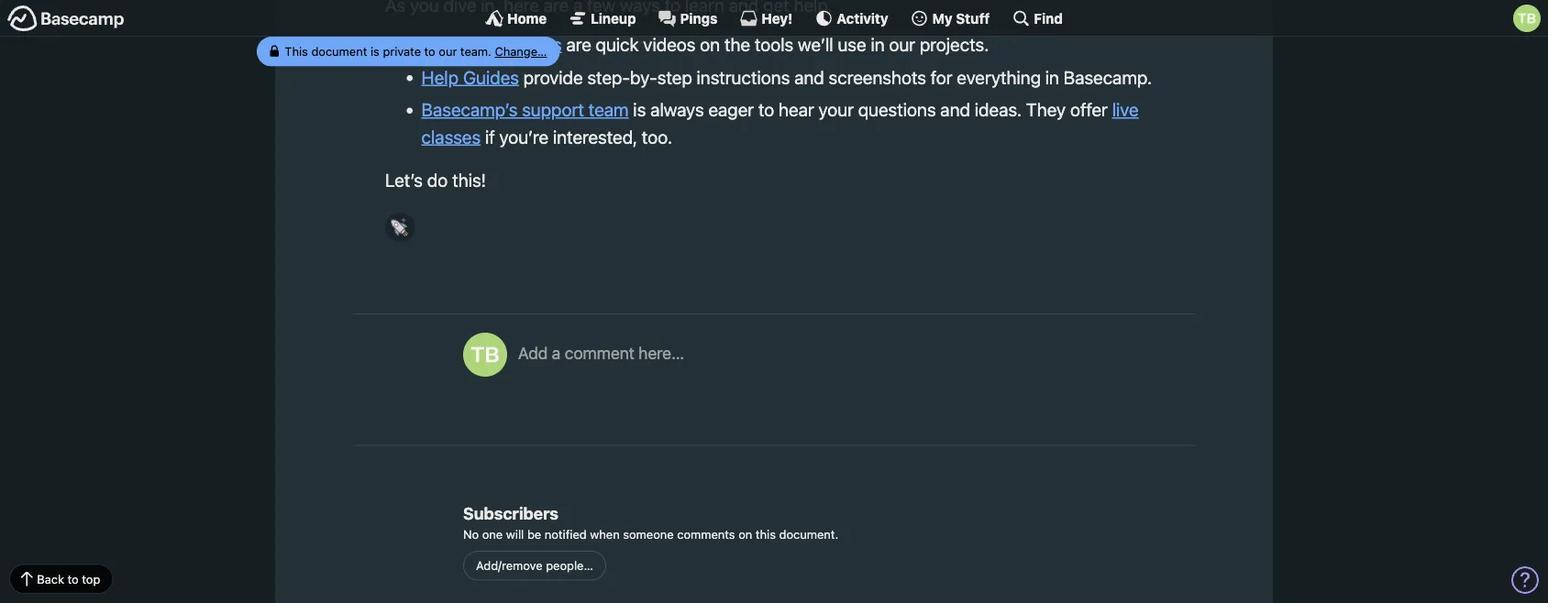 Task type: locate. For each thing, give the bounding box(es) containing it.
and down we'll
[[795, 66, 825, 87]]

to inside "button"
[[68, 573, 79, 586]]

add
[[518, 344, 548, 363]]

is left private
[[371, 45, 380, 58]]

to left hear
[[759, 99, 775, 120]]

for
[[931, 66, 953, 87]]

live
[[1113, 99, 1139, 120]]

guides
[[463, 66, 519, 87]]

0 vertical spatial on
[[700, 34, 720, 55]]

0 vertical spatial is
[[371, 45, 380, 58]]

everything
[[957, 66, 1042, 87]]

1 horizontal spatial in
[[1046, 66, 1060, 87]]

no
[[463, 528, 479, 542]]

classes
[[422, 126, 481, 147]]

in
[[871, 34, 885, 55], [1046, 66, 1060, 87]]

on left the at the left of the page
[[700, 34, 720, 55]]

to left 'top'
[[68, 573, 79, 586]]

1 vertical spatial and
[[941, 99, 971, 120]]

a
[[552, 344, 561, 363]]

support
[[522, 99, 585, 120]]

hey! button
[[740, 9, 793, 28]]

if
[[485, 126, 495, 147]]

subscribers no one will be notified when someone comments on this document.
[[463, 504, 839, 542]]

is right team
[[633, 99, 646, 120]]

home
[[508, 10, 547, 26]]

back
[[37, 573, 64, 586]]

0 horizontal spatial in
[[871, 34, 885, 55]]

1 horizontal spatial to
[[425, 45, 436, 58]]

add/remove people…
[[476, 559, 594, 573]]

0 horizontal spatial and
[[795, 66, 825, 87]]

here…
[[639, 344, 685, 363]]

to up help
[[425, 45, 436, 58]]

notified
[[545, 528, 587, 542]]

this!
[[453, 170, 486, 191]]

1 horizontal spatial and
[[941, 99, 971, 120]]

our
[[890, 34, 916, 55], [439, 45, 457, 58]]

change… link
[[495, 45, 547, 58]]

too.
[[642, 126, 673, 147]]

they
[[1027, 99, 1066, 120]]

and
[[795, 66, 825, 87], [941, 99, 971, 120]]

tim burton image
[[1514, 5, 1542, 32]]

use
[[838, 34, 867, 55]]

my
[[933, 10, 953, 26]]

1 vertical spatial in
[[1046, 66, 1060, 87]]

0 vertical spatial and
[[795, 66, 825, 87]]

let's do this!
[[385, 170, 486, 191]]

1 vertical spatial to
[[759, 99, 775, 120]]

change…
[[495, 45, 547, 58]]

2 vertical spatial to
[[68, 573, 79, 586]]

interested,
[[553, 126, 638, 147]]

add a comment here… button
[[518, 333, 1177, 416]]

this document is private to our team. change…
[[285, 45, 547, 58]]

this
[[756, 528, 776, 542]]

1 horizontal spatial on
[[739, 528, 753, 542]]

1 vertical spatial on
[[739, 528, 753, 542]]

eager
[[709, 99, 754, 120]]

basecamp.
[[1064, 66, 1153, 87]]

is
[[371, 45, 380, 58], [633, 99, 646, 120]]

tools
[[755, 34, 794, 55]]

our up 'screenshots'
[[890, 34, 916, 55]]

0 horizontal spatial our
[[439, 45, 457, 58]]

quick
[[596, 34, 639, 55]]

subscribers
[[463, 504, 559, 523]]

will
[[506, 528, 524, 542]]

help guides link
[[422, 66, 519, 87]]

instructions
[[697, 66, 790, 87]]

your
[[819, 99, 854, 120]]

let's
[[385, 170, 423, 191]]

projects.
[[920, 34, 989, 55]]

our up help
[[439, 45, 457, 58]]

if you're interested, too.
[[481, 126, 673, 147]]

switch accounts image
[[7, 5, 125, 33]]

to
[[425, 45, 436, 58], [759, 99, 775, 120], [68, 573, 79, 586]]

0 horizontal spatial on
[[700, 34, 720, 55]]

in up 'they'
[[1046, 66, 1060, 87]]

0 vertical spatial to
[[425, 45, 436, 58]]

1 horizontal spatial is
[[633, 99, 646, 120]]

home link
[[486, 9, 547, 28]]

on inside subscribers no one will be notified when someone comments on this document.
[[739, 528, 753, 542]]

and down the "for"
[[941, 99, 971, 120]]

live classes link
[[422, 99, 1139, 147]]

2 horizontal spatial to
[[759, 99, 775, 120]]

basecamp's support team is always eager to hear your questions and ideas. they offer
[[422, 99, 1113, 120]]

0 horizontal spatial is
[[371, 45, 380, 58]]

1 vertical spatial is
[[633, 99, 646, 120]]

on left this
[[739, 528, 753, 542]]

team
[[589, 99, 629, 120]]

in right use
[[871, 34, 885, 55]]

basecamp
[[422, 34, 506, 55]]

0 horizontal spatial to
[[68, 573, 79, 586]]

basecamp's support team link
[[422, 99, 629, 120]]



Task type: vqa. For each thing, say whether or not it's contained in the screenshot.
here… on the bottom
yes



Task type: describe. For each thing, give the bounding box(es) containing it.
my stuff button
[[911, 9, 990, 28]]

help guides provide step-by-step instructions and screenshots for everything in basecamp.
[[422, 66, 1153, 87]]

the
[[725, 34, 751, 55]]

add/remove
[[476, 559, 543, 573]]

offer
[[1071, 99, 1108, 120]]

basics
[[510, 34, 562, 55]]

1 horizontal spatial our
[[890, 34, 916, 55]]

stuff
[[956, 10, 990, 26]]

basecamp basics link
[[422, 34, 562, 55]]

activity
[[837, 10, 889, 26]]

step-
[[588, 66, 631, 87]]

back to top button
[[9, 565, 113, 595]]

comments
[[677, 528, 736, 542]]

find
[[1035, 10, 1063, 26]]

someone
[[623, 528, 674, 542]]

you're
[[500, 126, 549, 147]]

live classes
[[422, 99, 1139, 147]]

screenshots
[[829, 66, 927, 87]]

videos
[[644, 34, 696, 55]]

top
[[82, 573, 100, 586]]

tim burton image
[[463, 333, 507, 377]]

basecamp's
[[422, 99, 518, 120]]

main element
[[0, 0, 1549, 37]]

be
[[528, 528, 542, 542]]

pings button
[[658, 9, 718, 28]]

private
[[383, 45, 421, 58]]

my stuff
[[933, 10, 990, 26]]

this
[[285, 45, 308, 58]]

questions
[[859, 99, 936, 120]]

when
[[590, 528, 620, 542]]

we'll
[[798, 34, 834, 55]]

document.
[[780, 528, 839, 542]]

document
[[311, 45, 367, 58]]

step
[[658, 66, 693, 87]]

by-
[[631, 66, 658, 87]]

are
[[567, 34, 592, 55]]

help
[[422, 66, 459, 87]]

find button
[[1013, 9, 1063, 28]]

activity link
[[815, 9, 889, 28]]

hear
[[779, 99, 815, 120]]

hey!
[[762, 10, 793, 26]]

lineup
[[591, 10, 636, 26]]

back to top
[[37, 573, 100, 586]]

add/remove people… link
[[463, 552, 606, 581]]

pings
[[681, 10, 718, 26]]

people…
[[546, 559, 594, 573]]

always
[[651, 99, 704, 120]]

basecamp basics are quick videos on the tools we'll use in our projects.
[[422, 34, 989, 55]]

one
[[482, 528, 503, 542]]

lineup link
[[569, 9, 636, 28]]

ideas.
[[975, 99, 1022, 120]]

comment
[[565, 344, 635, 363]]

do
[[427, 170, 448, 191]]

team.
[[461, 45, 492, 58]]

add a comment here…
[[518, 344, 685, 363]]

provide
[[524, 66, 583, 87]]

0 vertical spatial in
[[871, 34, 885, 55]]



